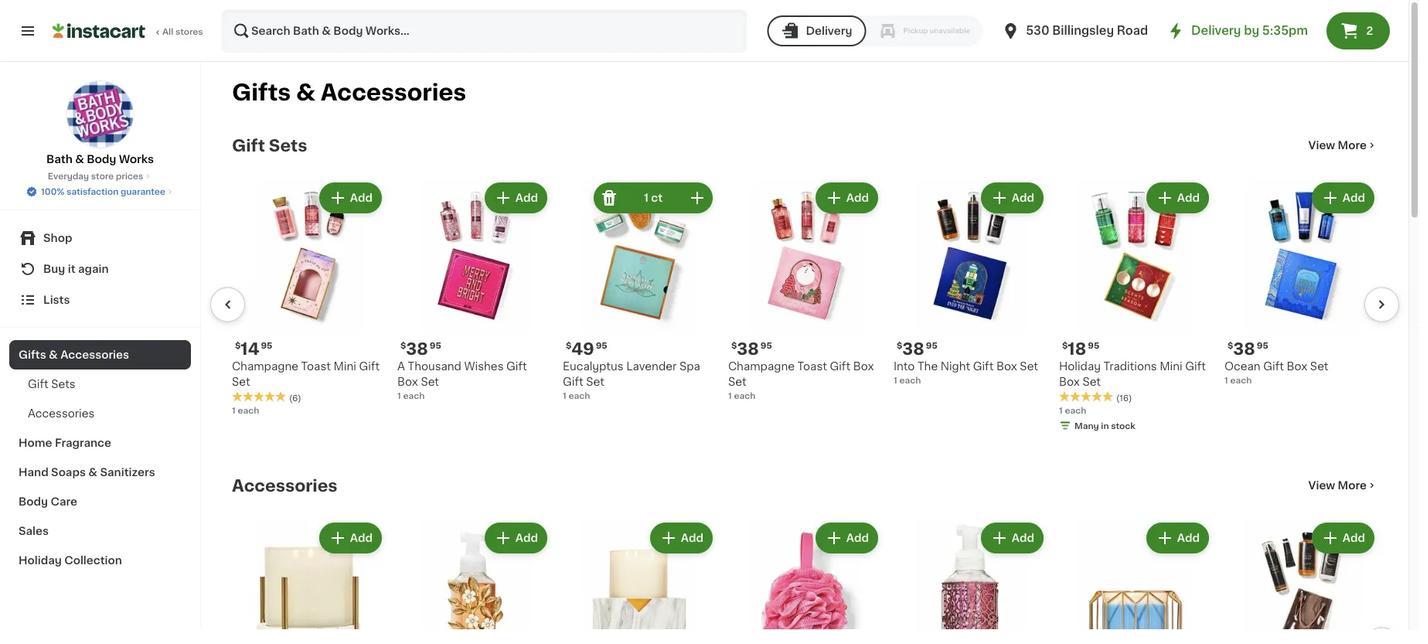 Task type: describe. For each thing, give the bounding box(es) containing it.
champagne for champagne toast mini gift set
[[232, 361, 298, 372]]

1 each for 14
[[232, 406, 259, 414]]

gift inside champagne toast mini gift set
[[359, 361, 380, 372]]

item carousel region for accessories
[[232, 513, 1400, 630]]

fragrance
[[55, 438, 111, 448]]

thousand
[[408, 361, 462, 372]]

holiday for holiday collection
[[19, 555, 62, 566]]

wishes
[[464, 361, 504, 372]]

everyday
[[48, 172, 89, 181]]

$ 38 95 for a
[[401, 341, 441, 357]]

$ 38 95 for ocean
[[1228, 341, 1269, 357]]

bath & body works link
[[46, 80, 154, 167]]

38 for champagne
[[737, 341, 759, 357]]

lists link
[[9, 285, 191, 315]]

gift inside into the night gift box set 1 each
[[973, 361, 994, 372]]

view more link for accessories
[[1309, 478, 1378, 493]]

into the night gift box set 1 each
[[894, 361, 1038, 385]]

body care link
[[9, 487, 191, 517]]

$ for a thousand wishes gift box set
[[401, 341, 406, 350]]

18
[[1068, 341, 1087, 357]]

bath & body works
[[46, 154, 154, 165]]

49
[[572, 341, 594, 357]]

ct
[[651, 193, 663, 203]]

service type group
[[767, 15, 983, 46]]

gift inside a thousand wishes gift box set 1 each
[[506, 361, 527, 372]]

shop
[[43, 233, 72, 244]]

again
[[78, 264, 109, 274]]

14
[[241, 341, 259, 357]]

stores
[[175, 27, 203, 36]]

100% satisfaction guarantee
[[41, 188, 165, 196]]

box inside the champagne toast gift box set 1 each
[[853, 361, 874, 372]]

holiday for holiday traditions mini gift box set
[[1059, 361, 1101, 372]]

1 vertical spatial body
[[19, 496, 48, 507]]

prices
[[116, 172, 143, 181]]

ocean
[[1225, 361, 1261, 372]]

traditions
[[1104, 361, 1157, 372]]

gift inside the holiday traditions mini gift box set
[[1186, 361, 1206, 372]]

more for accessories
[[1338, 480, 1367, 491]]

$ 49 95
[[566, 341, 607, 357]]

1 inside ocean gift box set 1 each
[[1225, 376, 1228, 385]]

home
[[19, 438, 52, 448]]

holiday collection link
[[9, 546, 191, 575]]

set inside into the night gift box set 1 each
[[1020, 361, 1038, 372]]

all stores link
[[53, 9, 204, 53]]

in
[[1101, 421, 1109, 430]]

stock
[[1111, 421, 1136, 430]]

38 for ocean
[[1234, 341, 1256, 357]]

holiday collection
[[19, 555, 122, 566]]

set inside the holiday traditions mini gift box set
[[1083, 377, 1101, 387]]

100%
[[41, 188, 65, 196]]

view for gift sets
[[1309, 140, 1335, 151]]

95 for holiday traditions mini gift box set
[[1088, 341, 1100, 350]]

collection
[[64, 555, 122, 566]]

body care
[[19, 496, 77, 507]]

store
[[91, 172, 114, 181]]

1 horizontal spatial gift sets link
[[232, 136, 307, 155]]

set inside ocean gift box set 1 each
[[1310, 361, 1329, 372]]

1 horizontal spatial gifts & accessories
[[232, 82, 466, 104]]

$ for into the night gift box set
[[897, 341, 903, 350]]

champagne toast gift box set 1 each
[[728, 361, 874, 400]]

instacart logo image
[[53, 22, 145, 40]]

$ for eucalyptus lavender spa gift set
[[566, 341, 572, 350]]

95 for eucalyptus lavender spa gift set
[[596, 341, 607, 350]]

95 for champagne toast mini gift set
[[261, 341, 273, 350]]

lavender
[[626, 361, 677, 372]]

night
[[941, 361, 970, 372]]

champagne toast mini gift set
[[232, 361, 380, 387]]

95 for ocean gift box set
[[1257, 341, 1269, 350]]

the
[[918, 361, 938, 372]]

it
[[68, 264, 75, 274]]

many in stock
[[1075, 421, 1136, 430]]

2 button
[[1327, 12, 1390, 49]]

by
[[1244, 25, 1260, 36]]

delivery button
[[767, 15, 866, 46]]

delivery by 5:35pm
[[1192, 25, 1308, 36]]

holiday traditions mini gift box set
[[1059, 361, 1206, 387]]

95 for champagne toast gift box set
[[761, 341, 772, 350]]

set inside champagne toast mini gift set
[[232, 377, 250, 387]]

hand soaps & sanitizers link
[[9, 458, 191, 487]]

1 vertical spatial sets
[[51, 379, 76, 390]]

38 for into
[[903, 341, 925, 357]]

view more for accessories
[[1309, 480, 1367, 491]]

mini for 18
[[1160, 361, 1183, 372]]

each inside the champagne toast gift box set 1 each
[[734, 392, 756, 400]]

1 each for 18
[[1059, 406, 1087, 414]]

more for gift sets
[[1338, 140, 1367, 151]]

guarantee
[[121, 188, 165, 196]]

sanitizers
[[100, 467, 155, 478]]

1 inside a thousand wishes gift box set 1 each
[[397, 392, 401, 400]]

gift inside eucalyptus lavender spa gift set 1 each
[[563, 377, 584, 387]]

530 billingsley road button
[[1002, 9, 1148, 53]]

buy it again link
[[9, 254, 191, 285]]

gifts & accessories link
[[9, 340, 191, 370]]

0 vertical spatial body
[[87, 154, 116, 165]]

$ 38 95 for champagne
[[731, 341, 772, 357]]

product group containing 14
[[232, 179, 385, 416]]

(16)
[[1117, 394, 1132, 402]]

each inside a thousand wishes gift box set 1 each
[[403, 392, 425, 400]]

(6)
[[289, 394, 301, 402]]



Task type: locate. For each thing, give the bounding box(es) containing it.
remove eucalyptus lavender spa gift set image
[[600, 189, 619, 207]]

95 up the the at bottom right
[[926, 341, 938, 350]]

body
[[87, 154, 116, 165], [19, 496, 48, 507]]

38 for a
[[406, 341, 428, 357]]

$ up champagne toast mini gift set
[[235, 341, 241, 350]]

box down "a"
[[397, 377, 418, 387]]

$ up "a"
[[401, 341, 406, 350]]

mini for 14
[[334, 361, 356, 372]]

38 up thousand
[[406, 341, 428, 357]]

billingsley
[[1052, 25, 1114, 36]]

champagne for champagne toast gift box set 1 each
[[728, 361, 795, 372]]

toast for gift
[[798, 361, 827, 372]]

toast
[[301, 361, 331, 372], [798, 361, 827, 372]]

1 inside the champagne toast gift box set 1 each
[[728, 392, 732, 400]]

0 vertical spatial sets
[[269, 137, 307, 153]]

1
[[644, 193, 649, 203], [894, 376, 897, 385], [1225, 376, 1228, 385], [397, 392, 401, 400], [563, 392, 567, 400], [728, 392, 732, 400], [232, 406, 236, 414], [1059, 406, 1063, 414]]

satisfaction
[[67, 188, 119, 196]]

1 horizontal spatial body
[[87, 154, 116, 165]]

0 vertical spatial view more
[[1309, 140, 1367, 151]]

4 95 from the left
[[761, 341, 772, 350]]

item carousel region
[[210, 173, 1400, 452], [232, 513, 1400, 630]]

0 horizontal spatial toast
[[301, 361, 331, 372]]

$ 38 95 up thousand
[[401, 341, 441, 357]]

home fragrance link
[[9, 428, 191, 458]]

38 up ocean
[[1234, 341, 1256, 357]]

2 mini from the left
[[1160, 361, 1183, 372]]

holiday inside the holiday traditions mini gift box set
[[1059, 361, 1101, 372]]

95 up ocean
[[1257, 341, 1269, 350]]

eucalyptus
[[563, 361, 624, 372]]

$ up the holiday traditions mini gift box set
[[1062, 341, 1068, 350]]

0 horizontal spatial gift sets
[[28, 379, 76, 390]]

delivery for delivery by 5:35pm
[[1192, 25, 1241, 36]]

4 $ 38 95 from the left
[[1228, 341, 1269, 357]]

mini
[[334, 361, 356, 372], [1160, 361, 1183, 372]]

body down hand
[[19, 496, 48, 507]]

1 $ from the left
[[235, 341, 241, 350]]

$ 38 95 for into
[[897, 341, 938, 357]]

1 vertical spatial gifts
[[19, 349, 46, 360]]

product group
[[232, 179, 385, 416], [397, 179, 551, 402], [563, 179, 716, 402], [728, 179, 881, 402], [894, 179, 1047, 387], [1059, 179, 1212, 435], [1225, 179, 1378, 387], [232, 520, 385, 630], [397, 520, 551, 630], [563, 520, 716, 630], [728, 520, 881, 630], [894, 520, 1047, 630], [1059, 520, 1212, 630], [1225, 520, 1378, 630]]

champagne right spa
[[728, 361, 795, 372]]

view more
[[1309, 140, 1367, 151], [1309, 480, 1367, 491]]

0 horizontal spatial gifts
[[19, 349, 46, 360]]

gift
[[232, 137, 265, 153], [359, 361, 380, 372], [506, 361, 527, 372], [830, 361, 851, 372], [973, 361, 994, 372], [1186, 361, 1206, 372], [1264, 361, 1284, 372], [563, 377, 584, 387], [28, 379, 48, 390]]

None search field
[[221, 9, 747, 53]]

mini inside champagne toast mini gift set
[[334, 361, 356, 372]]

0 vertical spatial holiday
[[1059, 361, 1101, 372]]

buy
[[43, 264, 65, 274]]

champagne
[[232, 361, 298, 372], [728, 361, 795, 372]]

$ for ocean gift box set
[[1228, 341, 1234, 350]]

gift inside the champagne toast gift box set 1 each
[[830, 361, 851, 372]]

1 view from the top
[[1309, 140, 1335, 151]]

$ for holiday traditions mini gift box set
[[1062, 341, 1068, 350]]

add button
[[321, 184, 380, 212], [486, 184, 546, 212], [817, 184, 877, 212], [983, 184, 1042, 212], [1148, 184, 1208, 212], [1314, 184, 1373, 212], [321, 524, 380, 552], [486, 524, 546, 552], [652, 524, 711, 552], [817, 524, 877, 552], [983, 524, 1042, 552], [1148, 524, 1208, 552], [1314, 524, 1373, 552]]

95 up thousand
[[430, 341, 441, 350]]

0 vertical spatial view more link
[[1309, 138, 1378, 153]]

holiday
[[1059, 361, 1101, 372], [19, 555, 62, 566]]

2 champagne from the left
[[728, 361, 795, 372]]

box inside the holiday traditions mini gift box set
[[1059, 377, 1080, 387]]

each inside eucalyptus lavender spa gift set 1 each
[[569, 392, 590, 400]]

$ up into
[[897, 341, 903, 350]]

2 38 from the left
[[737, 341, 759, 357]]

2 more from the top
[[1338, 480, 1367, 491]]

view for accessories
[[1309, 480, 1335, 491]]

7 95 from the left
[[1257, 341, 1269, 350]]

95 for a thousand wishes gift box set
[[430, 341, 441, 350]]

0 vertical spatial view
[[1309, 140, 1335, 151]]

lists
[[43, 295, 70, 305]]

$
[[235, 341, 241, 350], [401, 341, 406, 350], [566, 341, 572, 350], [731, 341, 737, 350], [897, 341, 903, 350], [1062, 341, 1068, 350], [1228, 341, 1234, 350]]

1 view more link from the top
[[1309, 138, 1378, 153]]

0 horizontal spatial champagne
[[232, 361, 298, 372]]

view more link for gift sets
[[1309, 138, 1378, 153]]

box down the 18
[[1059, 377, 1080, 387]]

box right night
[[997, 361, 1017, 372]]

1 horizontal spatial 1 each
[[1059, 406, 1087, 414]]

95
[[261, 341, 273, 350], [430, 341, 441, 350], [596, 341, 607, 350], [761, 341, 772, 350], [926, 341, 938, 350], [1088, 341, 1100, 350], [1257, 341, 1269, 350]]

delivery
[[1192, 25, 1241, 36], [806, 26, 852, 36]]

1 horizontal spatial champagne
[[728, 361, 795, 372]]

delivery inside button
[[806, 26, 852, 36]]

★★★★★
[[232, 391, 286, 402], [232, 391, 286, 402], [1059, 391, 1113, 402], [1059, 391, 1113, 402]]

1 champagne from the left
[[232, 361, 298, 372]]

holiday down sales
[[19, 555, 62, 566]]

accessories link
[[9, 399, 191, 428], [232, 476, 338, 495]]

$ for champagne toast mini gift set
[[235, 341, 241, 350]]

champagne down $ 14 95
[[232, 361, 298, 372]]

Search field
[[223, 11, 746, 51]]

$ up ocean
[[1228, 341, 1234, 350]]

3 95 from the left
[[596, 341, 607, 350]]

0 horizontal spatial body
[[19, 496, 48, 507]]

works
[[119, 154, 154, 165]]

6 95 from the left
[[1088, 341, 1100, 350]]

view
[[1309, 140, 1335, 151], [1309, 480, 1335, 491]]

1 horizontal spatial delivery
[[1192, 25, 1241, 36]]

set inside a thousand wishes gift box set 1 each
[[421, 377, 439, 387]]

0 horizontal spatial holiday
[[19, 555, 62, 566]]

increment quantity of eucalyptus lavender spa gift set image
[[688, 189, 707, 207]]

more
[[1338, 140, 1367, 151], [1338, 480, 1367, 491]]

box inside into the night gift box set 1 each
[[997, 361, 1017, 372]]

care
[[51, 496, 77, 507]]

3 $ 38 95 from the left
[[897, 341, 938, 357]]

6 $ from the left
[[1062, 341, 1068, 350]]

each
[[900, 376, 921, 385], [1230, 376, 1252, 385], [403, 392, 425, 400], [569, 392, 590, 400], [734, 392, 756, 400], [238, 406, 259, 414], [1065, 406, 1087, 414]]

into
[[894, 361, 915, 372]]

0 horizontal spatial delivery
[[806, 26, 852, 36]]

95 inside $ 49 95
[[596, 341, 607, 350]]

2 view from the top
[[1309, 480, 1335, 491]]

1 toast from the left
[[301, 361, 331, 372]]

1 vertical spatial item carousel region
[[232, 513, 1400, 630]]

$ 38 95 up the the at bottom right
[[897, 341, 938, 357]]

mini left "a"
[[334, 361, 356, 372]]

sales link
[[9, 517, 191, 546]]

toast for mini
[[301, 361, 331, 372]]

2
[[1367, 26, 1373, 36]]

item carousel region containing 14
[[210, 173, 1400, 452]]

$ 18 95
[[1062, 341, 1100, 357]]

1 horizontal spatial accessories link
[[232, 476, 338, 495]]

1 1 each from the left
[[232, 406, 259, 414]]

item carousel region containing add
[[232, 513, 1400, 630]]

1 vertical spatial gift sets
[[28, 379, 76, 390]]

$ for champagne toast gift box set
[[731, 341, 737, 350]]

set inside eucalyptus lavender spa gift set 1 each
[[586, 377, 605, 387]]

add
[[350, 193, 373, 203], [516, 193, 538, 203], [846, 193, 869, 203], [1012, 193, 1035, 203], [1177, 193, 1200, 203], [1343, 193, 1365, 203], [350, 533, 373, 544], [516, 533, 538, 544], [681, 533, 704, 544], [846, 533, 869, 544], [1012, 533, 1035, 544], [1177, 533, 1200, 544], [1343, 533, 1365, 544]]

2 $ 38 95 from the left
[[731, 341, 772, 357]]

0 horizontal spatial gift sets link
[[9, 370, 191, 399]]

box for a thousand wishes gift box set 1 each
[[397, 377, 418, 387]]

95 for into the night gift box set
[[926, 341, 938, 350]]

1 vertical spatial view
[[1309, 480, 1335, 491]]

accessories
[[321, 82, 466, 104], [60, 349, 129, 360], [28, 408, 95, 419], [232, 477, 338, 494]]

0 horizontal spatial sets
[[51, 379, 76, 390]]

gift inside ocean gift box set 1 each
[[1264, 361, 1284, 372]]

95 right the 18
[[1088, 341, 1100, 350]]

1 vertical spatial more
[[1338, 480, 1367, 491]]

38 up into
[[903, 341, 925, 357]]

1 vertical spatial view more
[[1309, 480, 1367, 491]]

bath & body works logo image
[[66, 80, 134, 148]]

holiday down $ 18 95
[[1059, 361, 1101, 372]]

box for into the night gift box set 1 each
[[997, 361, 1017, 372]]

1 vertical spatial view more link
[[1309, 478, 1378, 493]]

bath
[[46, 154, 73, 165]]

2 view more link from the top
[[1309, 478, 1378, 493]]

1 mini from the left
[[334, 361, 356, 372]]

everyday store prices link
[[48, 170, 153, 182]]

each inside into the night gift box set 1 each
[[900, 376, 921, 385]]

0 horizontal spatial gifts & accessories
[[19, 349, 129, 360]]

a thousand wishes gift box set 1 each
[[397, 361, 527, 400]]

1 $ 38 95 from the left
[[401, 341, 441, 357]]

gifts & accessories
[[232, 82, 466, 104], [19, 349, 129, 360]]

delivery by 5:35pm link
[[1167, 22, 1308, 40]]

hand
[[19, 467, 48, 478]]

view more for gift sets
[[1309, 140, 1367, 151]]

2 95 from the left
[[430, 341, 441, 350]]

ocean gift box set 1 each
[[1225, 361, 1329, 385]]

95 right 49
[[596, 341, 607, 350]]

soaps
[[51, 467, 86, 478]]

2 view more from the top
[[1309, 480, 1367, 491]]

0 vertical spatial gifts
[[232, 82, 291, 104]]

100% satisfaction guarantee button
[[26, 182, 175, 198]]

toast inside champagne toast mini gift set
[[301, 361, 331, 372]]

set inside the champagne toast gift box set 1 each
[[728, 377, 747, 387]]

2 toast from the left
[[798, 361, 827, 372]]

box left into
[[853, 361, 874, 372]]

hand soaps & sanitizers
[[19, 467, 155, 478]]

5:35pm
[[1262, 25, 1308, 36]]

$ 38 95 up ocean
[[1228, 341, 1269, 357]]

mini inside the holiday traditions mini gift box set
[[1160, 361, 1183, 372]]

1 vertical spatial accessories link
[[232, 476, 338, 495]]

product group containing 49
[[563, 179, 716, 402]]

$ up the champagne toast gift box set 1 each
[[731, 341, 737, 350]]

4 $ from the left
[[731, 341, 737, 350]]

1 inside eucalyptus lavender spa gift set 1 each
[[563, 392, 567, 400]]

5 95 from the left
[[926, 341, 938, 350]]

buy it again
[[43, 264, 109, 274]]

1 vertical spatial holiday
[[19, 555, 62, 566]]

38 up the champagne toast gift box set 1 each
[[737, 341, 759, 357]]

champagne inside the champagne toast gift box set 1 each
[[728, 361, 795, 372]]

4 38 from the left
[[1234, 341, 1256, 357]]

0 vertical spatial gifts & accessories
[[232, 82, 466, 104]]

set
[[1020, 361, 1038, 372], [1310, 361, 1329, 372], [232, 377, 250, 387], [421, 377, 439, 387], [586, 377, 605, 387], [728, 377, 747, 387], [1083, 377, 1101, 387]]

all stores
[[162, 27, 203, 36]]

1 horizontal spatial gifts
[[232, 82, 291, 104]]

product group containing 18
[[1059, 179, 1212, 435]]

box for holiday traditions mini gift box set
[[1059, 377, 1080, 387]]

eucalyptus lavender spa gift set 1 each
[[563, 361, 700, 400]]

box inside ocean gift box set 1 each
[[1287, 361, 1308, 372]]

1 vertical spatial gift sets link
[[9, 370, 191, 399]]

$ inside $ 14 95
[[235, 341, 241, 350]]

0 vertical spatial accessories link
[[9, 399, 191, 428]]

0 horizontal spatial mini
[[334, 361, 356, 372]]

0 horizontal spatial 1 each
[[232, 406, 259, 414]]

box inside a thousand wishes gift box set 1 each
[[397, 377, 418, 387]]

sets
[[269, 137, 307, 153], [51, 379, 76, 390]]

$ 14 95
[[235, 341, 273, 357]]

box right ocean
[[1287, 361, 1308, 372]]

0 vertical spatial gift sets link
[[232, 136, 307, 155]]

1 more from the top
[[1338, 140, 1367, 151]]

item carousel region for gift sets
[[210, 173, 1400, 452]]

1 each up many
[[1059, 406, 1087, 414]]

sales
[[19, 526, 49, 537]]

1 horizontal spatial mini
[[1160, 361, 1183, 372]]

0 vertical spatial more
[[1338, 140, 1367, 151]]

0 vertical spatial gift sets
[[232, 137, 307, 153]]

1 horizontal spatial gift sets
[[232, 137, 307, 153]]

1 horizontal spatial sets
[[269, 137, 307, 153]]

$ up eucalyptus
[[566, 341, 572, 350]]

2 1 each from the left
[[1059, 406, 1087, 414]]

$ inside $ 18 95
[[1062, 341, 1068, 350]]

1 view more from the top
[[1309, 140, 1367, 151]]

3 $ from the left
[[566, 341, 572, 350]]

everyday store prices
[[48, 172, 143, 181]]

95 up the champagne toast gift box set 1 each
[[761, 341, 772, 350]]

toast inside the champagne toast gift box set 1 each
[[798, 361, 827, 372]]

0 vertical spatial item carousel region
[[210, 173, 1400, 452]]

1 horizontal spatial toast
[[798, 361, 827, 372]]

all
[[162, 27, 173, 36]]

0 horizontal spatial accessories link
[[9, 399, 191, 428]]

1 ct
[[644, 193, 663, 203]]

2 $ from the left
[[401, 341, 406, 350]]

each inside ocean gift box set 1 each
[[1230, 376, 1252, 385]]

5 $ from the left
[[897, 341, 903, 350]]

home fragrance
[[19, 438, 111, 448]]

530
[[1026, 25, 1050, 36]]

1 each down 14
[[232, 406, 259, 414]]

1 horizontal spatial holiday
[[1059, 361, 1101, 372]]

road
[[1117, 25, 1148, 36]]

gift sets
[[232, 137, 307, 153], [28, 379, 76, 390]]

a
[[397, 361, 405, 372]]

1 inside into the night gift box set 1 each
[[894, 376, 897, 385]]

530 billingsley road
[[1026, 25, 1148, 36]]

spa
[[680, 361, 700, 372]]

1 38 from the left
[[406, 341, 428, 357]]

7 $ from the left
[[1228, 341, 1234, 350]]

95 inside $ 14 95
[[261, 341, 273, 350]]

$ 38 95 up the champagne toast gift box set 1 each
[[731, 341, 772, 357]]

many
[[1075, 421, 1099, 430]]

1 95 from the left
[[261, 341, 273, 350]]

shop link
[[9, 223, 191, 254]]

gift sets link
[[232, 136, 307, 155], [9, 370, 191, 399]]

95 inside $ 18 95
[[1088, 341, 1100, 350]]

mini right traditions
[[1160, 361, 1183, 372]]

champagne inside champagne toast mini gift set
[[232, 361, 298, 372]]

1 vertical spatial gifts & accessories
[[19, 349, 129, 360]]

body up store
[[87, 154, 116, 165]]

delivery for delivery
[[806, 26, 852, 36]]

$ inside $ 49 95
[[566, 341, 572, 350]]

1 each
[[232, 406, 259, 414], [1059, 406, 1087, 414]]

&
[[296, 82, 315, 104], [75, 154, 84, 165], [49, 349, 58, 360], [88, 467, 97, 478]]

3 38 from the left
[[903, 341, 925, 357]]

95 right 14
[[261, 341, 273, 350]]



Task type: vqa. For each thing, say whether or not it's contained in the screenshot.
H-E-B LOGO
no



